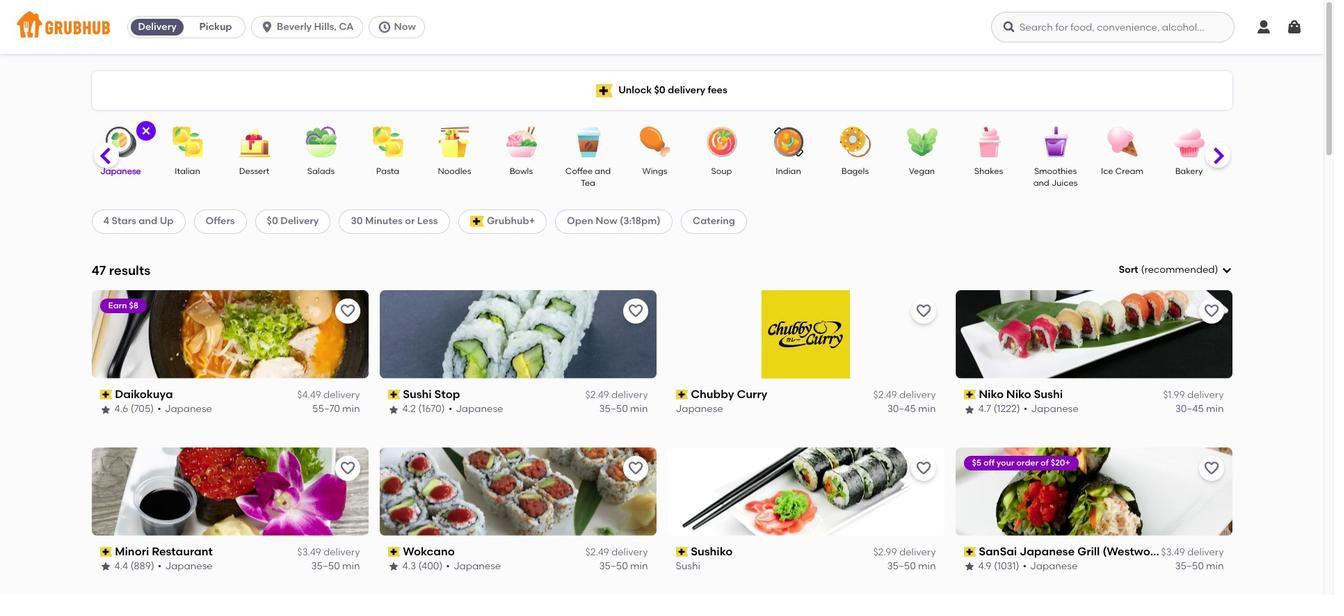Task type: locate. For each thing, give the bounding box(es) containing it.
sushi stop logo image
[[380, 290, 657, 378]]

and inside smoothies and juices
[[1034, 178, 1050, 188]]

sansai japanese grill (westwood) logo image
[[956, 447, 1233, 536]]

$1.99
[[1164, 389, 1186, 401]]

soup image
[[698, 127, 746, 157]]

35–50 for wokcano
[[600, 560, 628, 572]]

subscription pass image for sansai japanese grill (westwood)
[[964, 547, 976, 557]]

1 horizontal spatial $3.49
[[1162, 546, 1186, 558]]

sushi for sushi stop
[[403, 387, 432, 401]]

star icon image left '4.9' on the right of the page
[[964, 561, 975, 572]]

subscription pass image for minori restaurant
[[100, 547, 112, 557]]

30–45
[[888, 403, 916, 415], [1176, 403, 1204, 415]]

open
[[567, 215, 594, 227]]

save this restaurant image for curry
[[915, 303, 932, 319]]

coffee and tea image
[[564, 127, 613, 157]]

4.4 (889)
[[114, 560, 154, 572]]

1 vertical spatial and
[[1034, 178, 1050, 188]]

now right 'ca'
[[394, 21, 416, 33]]

$4.49
[[297, 389, 321, 401]]

min for daikokuya
[[342, 403, 360, 415]]

chubby curry logo image
[[762, 290, 850, 378]]

star icon image left 4.4
[[100, 561, 111, 572]]

subscription pass image left sushiko
[[676, 547, 688, 557]]

2 30–45 min from the left
[[1176, 403, 1224, 415]]

salads
[[307, 166, 335, 176]]

grubhub plus flag logo image for unlock $0 delivery fees
[[597, 84, 613, 97]]

1 $3.49 delivery from the left
[[297, 546, 360, 558]]

1 horizontal spatial niko
[[1007, 387, 1032, 401]]

and inside coffee and tea
[[595, 166, 611, 176]]

0 horizontal spatial grubhub plus flag logo image
[[470, 216, 484, 227]]

unlock
[[619, 84, 652, 96]]

sushi up 4.2 (1670)
[[403, 387, 432, 401]]

0 horizontal spatial subscription pass image
[[388, 390, 400, 400]]

•
[[157, 403, 161, 415], [449, 403, 452, 415], [1024, 403, 1028, 415], [158, 560, 162, 572], [446, 560, 450, 572], [1023, 560, 1027, 572]]

(889)
[[130, 560, 154, 572]]

japanese down chubby
[[676, 403, 724, 415]]

0 horizontal spatial 30–45
[[888, 403, 916, 415]]

• japanese for sansai japanese grill (westwood)
[[1023, 560, 1078, 572]]

min for sansai japanese grill (westwood)
[[1207, 560, 1224, 572]]

grubhub plus flag logo image
[[597, 84, 613, 97], [470, 216, 484, 227]]

$3.49
[[297, 546, 321, 558], [1162, 546, 1186, 558]]

• right (1031)
[[1023, 560, 1027, 572]]

2 vertical spatial and
[[139, 215, 158, 227]]

1 horizontal spatial 30–45 min
[[1176, 403, 1224, 415]]

2 horizontal spatial and
[[1034, 178, 1050, 188]]

svg image
[[1256, 19, 1273, 35], [260, 20, 274, 34], [378, 20, 391, 34], [140, 125, 151, 136], [1222, 265, 1233, 276]]

0 horizontal spatial svg image
[[1003, 20, 1017, 34]]

delivery for wokcano
[[612, 546, 648, 558]]

30 minutes or less
[[351, 215, 438, 227]]

subscription pass image left sansai on the right of the page
[[964, 547, 976, 557]]

star icon image left "4.2"
[[388, 404, 399, 415]]

chubby
[[691, 387, 735, 401]]

0 vertical spatial now
[[394, 21, 416, 33]]

ice cream image
[[1098, 127, 1147, 157]]

2 $3.49 delivery from the left
[[1162, 546, 1224, 558]]

subscription pass image
[[100, 390, 112, 400], [964, 390, 976, 400], [100, 547, 112, 557], [388, 547, 400, 557], [676, 547, 688, 557], [964, 547, 976, 557]]

1 $3.49 from the left
[[297, 546, 321, 558]]

subscription pass image
[[388, 390, 400, 400], [676, 390, 688, 400]]

tea
[[581, 178, 596, 188]]

pasta image
[[364, 127, 412, 157]]

smoothies
[[1035, 166, 1077, 176]]

4.6 (705)
[[114, 403, 154, 415]]

(1031)
[[994, 560, 1020, 572]]

1 horizontal spatial now
[[596, 215, 618, 227]]

0 horizontal spatial delivery
[[138, 21, 177, 33]]

$2.49 delivery for stop
[[586, 389, 648, 401]]

and left "up"
[[139, 215, 158, 227]]

$2.49 for stop
[[586, 389, 609, 401]]

hills,
[[314, 21, 337, 33]]

1 horizontal spatial delivery
[[281, 215, 319, 227]]

• japanese down restaurant in the left bottom of the page
[[158, 560, 213, 572]]

sansai japanese grill (westwood)
[[979, 545, 1169, 558]]

niko niko sushi
[[979, 387, 1063, 401]]

indian image
[[764, 127, 813, 157]]

$2.49 for curry
[[874, 389, 897, 401]]

30–45 min for niko niko sushi
[[1176, 403, 1224, 415]]

30
[[351, 215, 363, 227]]

beverly
[[277, 21, 312, 33]]

japanese down restaurant in the left bottom of the page
[[165, 560, 213, 572]]

1 horizontal spatial and
[[595, 166, 611, 176]]

daikokuya logo image
[[92, 290, 368, 378]]

• right the (400)
[[446, 560, 450, 572]]

niko up (1222)
[[1007, 387, 1032, 401]]

delivery for daikokuya
[[324, 389, 360, 401]]

and down smoothies
[[1034, 178, 1050, 188]]

30–45 min for chubby curry
[[888, 403, 936, 415]]

2 30–45 from the left
[[1176, 403, 1204, 415]]

35–50
[[600, 403, 628, 415], [311, 560, 340, 572], [600, 560, 628, 572], [888, 560, 916, 572], [1176, 560, 1204, 572]]

svg image
[[1287, 19, 1303, 35], [1003, 20, 1017, 34]]

1 vertical spatial grubhub plus flag logo image
[[470, 216, 484, 227]]

0 horizontal spatial $3.49
[[297, 546, 321, 558]]

• japanese right the (400)
[[446, 560, 501, 572]]

subscription pass image left "niko niko sushi"
[[964, 390, 976, 400]]

1 niko from the left
[[979, 387, 1004, 401]]

35–50 for sushiko
[[888, 560, 916, 572]]

niko up 4.7 on the right bottom of page
[[979, 387, 1004, 401]]

japanese down sansai japanese grill (westwood)
[[1031, 560, 1078, 572]]

star icon image left 4.6
[[100, 404, 111, 415]]

1 vertical spatial delivery
[[281, 215, 319, 227]]

delivery left pickup
[[138, 21, 177, 33]]

japanese down japanese image
[[100, 166, 141, 176]]

grubhub plus flag logo image left 'unlock'
[[597, 84, 613, 97]]

1 horizontal spatial $0
[[654, 84, 666, 96]]

2 niko from the left
[[1007, 387, 1032, 401]]

smoothies and juices
[[1034, 166, 1078, 188]]

japanese for minori restaurant
[[165, 560, 213, 572]]

0 vertical spatial delivery
[[138, 21, 177, 33]]

save this restaurant image
[[627, 460, 644, 476], [1204, 460, 1220, 476]]

and up 'tea'
[[595, 166, 611, 176]]

subscription pass image for sushiko
[[676, 547, 688, 557]]

$20+
[[1051, 458, 1071, 467]]

delivery down salads
[[281, 215, 319, 227]]

$3.49 delivery for minori restaurant
[[297, 546, 360, 558]]

$2.49
[[586, 389, 609, 401], [874, 389, 897, 401], [586, 546, 609, 558]]

1 subscription pass image from the left
[[388, 390, 400, 400]]

55–70 min
[[313, 403, 360, 415]]

1 horizontal spatial save this restaurant image
[[1204, 460, 1220, 476]]

• japanese down sansai japanese grill (westwood)
[[1023, 560, 1078, 572]]

0 horizontal spatial save this restaurant image
[[627, 460, 644, 476]]

japanese for sansai japanese grill (westwood)
[[1031, 560, 1078, 572]]

sushiko logo image
[[668, 447, 945, 536]]

0 horizontal spatial $3.49 delivery
[[297, 546, 360, 558]]

save this restaurant image for restaurant
[[339, 460, 356, 476]]

• right (705)
[[157, 403, 161, 415]]

$0 right offers
[[267, 215, 278, 227]]

indian
[[776, 166, 802, 176]]

subscription pass image left daikokuya
[[100, 390, 112, 400]]

off
[[984, 458, 995, 467]]

subscription pass image left chubby
[[676, 390, 688, 400]]

subscription pass image left minori
[[100, 547, 112, 557]]

subscription pass image for wokcano
[[388, 547, 400, 557]]

$0 right 'unlock'
[[654, 84, 666, 96]]

• for niko niko sushi
[[1024, 403, 1028, 415]]

35–50 min
[[600, 403, 648, 415], [311, 560, 360, 572], [600, 560, 648, 572], [888, 560, 936, 572], [1176, 560, 1224, 572]]

1 horizontal spatial 30–45
[[1176, 403, 1204, 415]]

and for smoothies and juices
[[1034, 178, 1050, 188]]

1 horizontal spatial sushi
[[676, 560, 701, 572]]

• japanese for niko niko sushi
[[1024, 403, 1079, 415]]

• down 'minori restaurant'
[[158, 560, 162, 572]]

subscription pass image for niko niko sushi
[[964, 390, 976, 400]]

2 $3.49 from the left
[[1162, 546, 1186, 558]]

bagels image
[[831, 127, 880, 157]]

1 horizontal spatial svg image
[[1287, 19, 1303, 35]]

grubhub plus flag logo image left grubhub+
[[470, 216, 484, 227]]

save this restaurant image
[[339, 303, 356, 319], [627, 303, 644, 319], [915, 303, 932, 319], [1204, 303, 1220, 319], [339, 460, 356, 476], [915, 460, 932, 476]]

save this restaurant button for sushi stop
[[623, 298, 648, 323]]

now
[[394, 21, 416, 33], [596, 215, 618, 227]]

shakes image
[[965, 127, 1014, 157]]

35–50 min for minori restaurant
[[311, 560, 360, 572]]

restaurant
[[152, 545, 213, 558]]

svg image inside now button
[[378, 20, 391, 34]]

(
[[1142, 264, 1145, 276]]

subscription pass image left wokcano
[[388, 547, 400, 557]]

shakes
[[975, 166, 1004, 176]]

svg image inside beverly hills, ca button
[[260, 20, 274, 34]]

japanese down "niko niko sushi"
[[1032, 403, 1079, 415]]

$3.49 delivery for sansai japanese grill (westwood)
[[1162, 546, 1224, 558]]

• japanese down the stop
[[449, 403, 503, 415]]

1 horizontal spatial subscription pass image
[[676, 390, 688, 400]]

4.6
[[114, 403, 128, 415]]

• japanese down "niko niko sushi"
[[1024, 403, 1079, 415]]

japanese down the stop
[[456, 403, 503, 415]]

sushi down sushiko
[[676, 560, 701, 572]]

smoothies and juices image
[[1032, 127, 1080, 157]]

$8
[[129, 300, 138, 310]]

star icon image left 4.3
[[388, 561, 399, 572]]

bagels
[[842, 166, 869, 176]]

$2.99
[[874, 546, 897, 558]]

and
[[595, 166, 611, 176], [1034, 178, 1050, 188], [139, 215, 158, 227]]

1 30–45 min from the left
[[888, 403, 936, 415]]

now right open
[[596, 215, 618, 227]]

italian
[[175, 166, 200, 176]]

1 vertical spatial $0
[[267, 215, 278, 227]]

$3.49 delivery
[[297, 546, 360, 558], [1162, 546, 1224, 558]]

$0
[[654, 84, 666, 96], [267, 215, 278, 227]]

recommended
[[1145, 264, 1215, 276]]

0 vertical spatial grubhub plus flag logo image
[[597, 84, 613, 97]]

35–50 min for sansai japanese grill (westwood)
[[1176, 560, 1224, 572]]

of
[[1041, 458, 1049, 467]]

• down the stop
[[449, 403, 452, 415]]

0 vertical spatial and
[[595, 166, 611, 176]]

star icon image for daikokuya
[[100, 404, 111, 415]]

ice cream
[[1102, 166, 1144, 176]]

47 results
[[92, 262, 150, 278]]

$2.99 delivery
[[874, 546, 936, 558]]

main navigation navigation
[[0, 0, 1324, 54]]

1 save this restaurant image from the left
[[627, 460, 644, 476]]

save this restaurant button
[[335, 298, 360, 323], [623, 298, 648, 323], [911, 298, 936, 323], [1199, 298, 1224, 323], [335, 456, 360, 481], [623, 456, 648, 481], [911, 456, 936, 481], [1199, 456, 1224, 481]]

star icon image left 4.7 on the right bottom of page
[[964, 404, 975, 415]]

35–50 min for sushiko
[[888, 560, 936, 572]]

2 subscription pass image from the left
[[676, 390, 688, 400]]

noodles image
[[430, 127, 479, 157]]

4.2 (1670)
[[403, 403, 445, 415]]

0 horizontal spatial 30–45 min
[[888, 403, 936, 415]]

min for sushi stop
[[631, 403, 648, 415]]

1 horizontal spatial grubhub plus flag logo image
[[597, 84, 613, 97]]

None field
[[1119, 263, 1233, 277]]

now inside now button
[[394, 21, 416, 33]]

0 horizontal spatial sushi
[[403, 387, 432, 401]]

0 horizontal spatial and
[[139, 215, 158, 227]]

delivery button
[[128, 16, 187, 38]]

0 horizontal spatial niko
[[979, 387, 1004, 401]]

30–45 min
[[888, 403, 936, 415], [1176, 403, 1224, 415]]

1 30–45 from the left
[[888, 403, 916, 415]]

• for daikokuya
[[157, 403, 161, 415]]

1 horizontal spatial $3.49 delivery
[[1162, 546, 1224, 558]]

japanese right the (400)
[[454, 560, 501, 572]]

(705)
[[131, 403, 154, 415]]

japanese right (705)
[[165, 403, 212, 415]]

• down "niko niko sushi"
[[1024, 403, 1028, 415]]

0 vertical spatial $0
[[654, 84, 666, 96]]

• japanese right (705)
[[157, 403, 212, 415]]

earn $8
[[108, 300, 138, 310]]

star icon image
[[100, 404, 111, 415], [388, 404, 399, 415], [964, 404, 975, 415], [100, 561, 111, 572], [388, 561, 399, 572], [964, 561, 975, 572]]

• japanese
[[157, 403, 212, 415], [449, 403, 503, 415], [1024, 403, 1079, 415], [158, 560, 213, 572], [446, 560, 501, 572], [1023, 560, 1078, 572]]

grubhub plus flag logo image for grubhub+
[[470, 216, 484, 227]]

47
[[92, 262, 106, 278]]

0 horizontal spatial now
[[394, 21, 416, 33]]

• for sushi stop
[[449, 403, 452, 415]]

minutes
[[365, 215, 403, 227]]

sort
[[1119, 264, 1139, 276]]

subscription pass image left sushi stop
[[388, 390, 400, 400]]

sushi up the of
[[1034, 387, 1063, 401]]

save this restaurant button for wokcano
[[623, 456, 648, 481]]

dessert image
[[230, 127, 279, 157]]



Task type: vqa. For each thing, say whether or not it's contained in the screenshot.
Marinated eye-round beef, cooked with raw brown sugar, and wine sauce with mashed potatoes
no



Task type: describe. For each thing, give the bounding box(es) containing it.
$0 delivery
[[267, 215, 319, 227]]

(1670)
[[418, 403, 445, 415]]

delivery inside button
[[138, 21, 177, 33]]

• japanese for daikokuya
[[157, 403, 212, 415]]

$1.99 delivery
[[1164, 389, 1224, 401]]

delivery for minori restaurant
[[324, 546, 360, 558]]

star icon image for sushi stop
[[388, 404, 399, 415]]

35–50 for sansai japanese grill (westwood)
[[1176, 560, 1204, 572]]

wokcano logo image
[[380, 447, 657, 536]]

save this restaurant button for minori restaurant
[[335, 456, 360, 481]]

wings
[[643, 166, 668, 176]]

noodles
[[438, 166, 471, 176]]

pasta
[[376, 166, 400, 176]]

2 horizontal spatial sushi
[[1034, 387, 1063, 401]]

save this restaurant button for chubby curry
[[911, 298, 936, 323]]

earn
[[108, 300, 127, 310]]

delivery for sansai japanese grill (westwood)
[[1188, 546, 1224, 558]]

japanese image
[[96, 127, 145, 157]]

niko niko sushi logo image
[[956, 290, 1233, 378]]

unlock $0 delivery fees
[[619, 84, 728, 96]]

• for wokcano
[[446, 560, 450, 572]]

dessert
[[239, 166, 270, 176]]

(3:18pm)
[[620, 215, 661, 227]]

curry
[[737, 387, 768, 401]]

chubby curry
[[691, 387, 768, 401]]

star icon image for sansai japanese grill (westwood)
[[964, 561, 975, 572]]

japanese for daikokuya
[[165, 403, 212, 415]]

pickup button
[[187, 16, 245, 38]]

or
[[405, 215, 415, 227]]

star icon image for minori restaurant
[[100, 561, 111, 572]]

(400)
[[419, 560, 443, 572]]

Search for food, convenience, alcohol... search field
[[992, 12, 1235, 42]]

30–45 for niko niko sushi
[[1176, 403, 1204, 415]]

2 save this restaurant image from the left
[[1204, 460, 1220, 476]]

beverly hills, ca
[[277, 21, 354, 33]]

and for coffee and tea
[[595, 166, 611, 176]]

sansai
[[979, 545, 1018, 558]]

minori
[[115, 545, 149, 558]]

coffee and tea
[[566, 166, 611, 188]]

salads image
[[297, 127, 346, 157]]

bowls image
[[497, 127, 546, 157]]

min for sushiko
[[919, 560, 936, 572]]

vegan image
[[898, 127, 947, 157]]

35–50 for minori restaurant
[[311, 560, 340, 572]]

minori restaurant logo image
[[92, 447, 368, 536]]

4.3
[[403, 560, 416, 572]]

• japanese for sushi stop
[[449, 403, 503, 415]]

stop
[[435, 387, 460, 401]]

delivery for niko niko sushi
[[1188, 389, 1224, 401]]

4
[[103, 215, 109, 227]]

sushi stop
[[403, 387, 460, 401]]

• for sansai japanese grill (westwood)
[[1023, 560, 1027, 572]]

minori restaurant
[[115, 545, 213, 558]]

$5 off your order of $20+
[[973, 458, 1071, 467]]

open now (3:18pm)
[[567, 215, 661, 227]]

delivery for sushi stop
[[612, 389, 648, 401]]

stars
[[112, 215, 136, 227]]

star icon image for niko niko sushi
[[964, 404, 975, 415]]

fees
[[708, 84, 728, 96]]

35–50 min for wokcano
[[600, 560, 648, 572]]

catering
[[693, 215, 736, 227]]

sort ( recommended )
[[1119, 264, 1219, 276]]

$2.49 delivery for curry
[[874, 389, 936, 401]]

pickup
[[199, 21, 232, 33]]

delivery for chubby curry
[[900, 389, 936, 401]]

30–45 for chubby curry
[[888, 403, 916, 415]]

subscription pass image for sushi stop
[[388, 390, 400, 400]]

4.9
[[979, 560, 992, 572]]

offers
[[206, 215, 235, 227]]

• japanese for wokcano
[[446, 560, 501, 572]]

4 stars and up
[[103, 215, 174, 227]]

order
[[1017, 458, 1039, 467]]

4.2
[[403, 403, 416, 415]]

results
[[109, 262, 150, 278]]

bakery
[[1176, 166, 1203, 176]]

4.7
[[979, 403, 992, 415]]

bowls
[[510, 166, 533, 176]]

$3.49 for sansai japanese grill (westwood)
[[1162, 546, 1186, 558]]

4.4
[[114, 560, 128, 572]]

wings image
[[631, 127, 680, 157]]

ice
[[1102, 166, 1114, 176]]

japanese left grill
[[1020, 545, 1075, 558]]

japanese for sushi stop
[[456, 403, 503, 415]]

0 horizontal spatial $0
[[267, 215, 278, 227]]

soup
[[712, 166, 732, 176]]

)
[[1215, 264, 1219, 276]]

min for minori restaurant
[[342, 560, 360, 572]]

coffee
[[566, 166, 593, 176]]

$5
[[973, 458, 982, 467]]

less
[[417, 215, 438, 227]]

35–50 for sushi stop
[[600, 403, 628, 415]]

35–50 min for sushi stop
[[600, 403, 648, 415]]

grubhub+
[[487, 215, 535, 227]]

japanese for wokcano
[[454, 560, 501, 572]]

vegan
[[909, 166, 935, 176]]

$4.49 delivery
[[297, 389, 360, 401]]

min for wokcano
[[631, 560, 648, 572]]

italian image
[[163, 127, 212, 157]]

1 vertical spatial now
[[596, 215, 618, 227]]

beverly hills, ca button
[[251, 16, 368, 38]]

star icon image for wokcano
[[388, 561, 399, 572]]

delivery for sushiko
[[900, 546, 936, 558]]

55–70
[[313, 403, 340, 415]]

bakery image
[[1165, 127, 1214, 157]]

save this restaurant image for niko
[[1204, 303, 1220, 319]]

4.9 (1031)
[[979, 560, 1020, 572]]

juices
[[1052, 178, 1078, 188]]

save this restaurant button for niko niko sushi
[[1199, 298, 1224, 323]]

ca
[[339, 21, 354, 33]]

sushiko
[[691, 545, 733, 558]]

save this restaurant image for stop
[[627, 303, 644, 319]]

(1222)
[[994, 403, 1021, 415]]

sushi for sushi
[[676, 560, 701, 572]]

$3.49 for minori restaurant
[[297, 546, 321, 558]]

(westwood)
[[1103, 545, 1169, 558]]

up
[[160, 215, 174, 227]]

japanese for niko niko sushi
[[1032, 403, 1079, 415]]

subscription pass image for daikokuya
[[100, 390, 112, 400]]

wokcano
[[403, 545, 455, 558]]

save this restaurant button for sushiko
[[911, 456, 936, 481]]

4.7 (1222)
[[979, 403, 1021, 415]]

none field containing sort
[[1119, 263, 1233, 277]]

subscription pass image for chubby curry
[[676, 390, 688, 400]]

min for niko niko sushi
[[1207, 403, 1224, 415]]

• for minori restaurant
[[158, 560, 162, 572]]

min for chubby curry
[[919, 403, 936, 415]]

daikokuya
[[115, 387, 173, 401]]

your
[[997, 458, 1015, 467]]

• japanese for minori restaurant
[[158, 560, 213, 572]]

grill
[[1078, 545, 1100, 558]]



